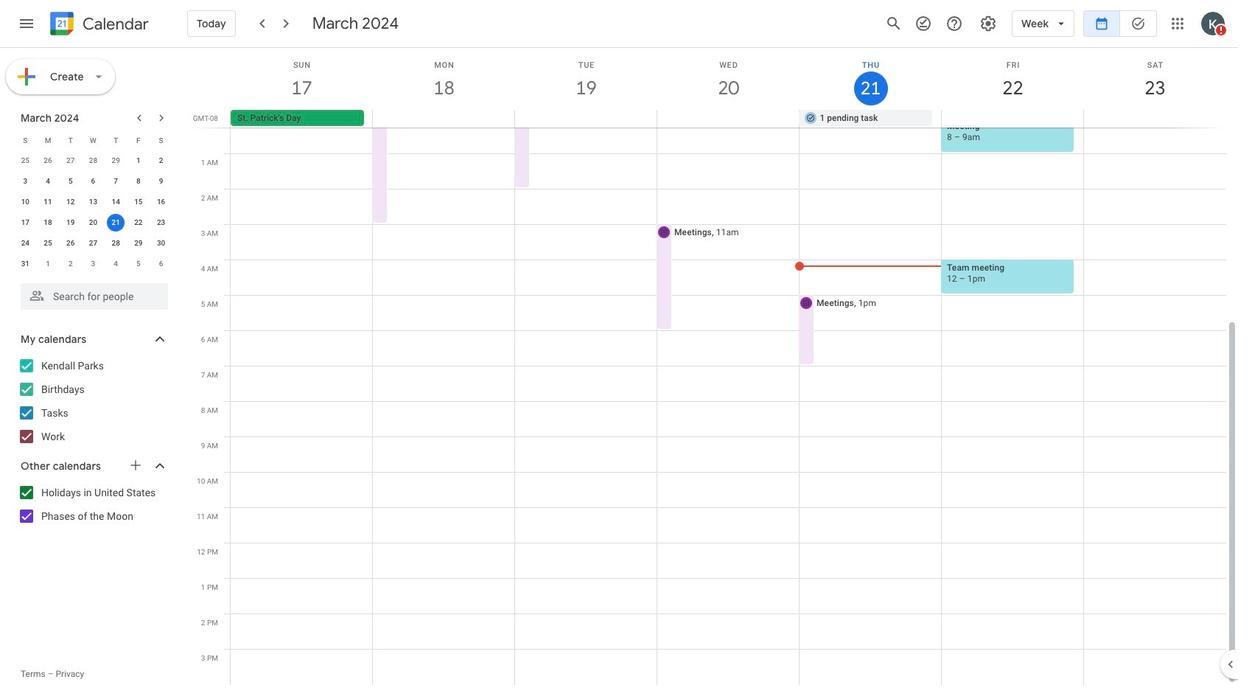 Task type: describe. For each thing, give the bounding box(es) containing it.
7 element
[[107, 173, 125, 190]]

heading inside calendar element
[[80, 15, 149, 33]]

april 4 element
[[107, 255, 125, 273]]

14 element
[[107, 193, 125, 211]]

4 element
[[39, 173, 57, 190]]

10 element
[[16, 193, 34, 211]]

february 27 element
[[62, 152, 79, 170]]

17 element
[[16, 214, 34, 232]]

settings menu image
[[980, 15, 998, 32]]

2 element
[[152, 152, 170, 170]]

29 element
[[130, 235, 147, 252]]

24 element
[[16, 235, 34, 252]]

18 element
[[39, 214, 57, 232]]

february 29 element
[[107, 152, 125, 170]]

16 element
[[152, 193, 170, 211]]

6 element
[[84, 173, 102, 190]]

february 26 element
[[39, 152, 57, 170]]

other calendars list
[[3, 481, 183, 528]]

Search for people text field
[[29, 283, 159, 310]]

21, today element
[[107, 214, 125, 232]]

1 element
[[130, 152, 147, 170]]

25 element
[[39, 235, 57, 252]]



Task type: locate. For each thing, give the bounding box(es) containing it.
main drawer image
[[18, 15, 35, 32]]

27 element
[[84, 235, 102, 252]]

26 element
[[62, 235, 79, 252]]

heading
[[80, 15, 149, 33]]

april 6 element
[[152, 255, 170, 273]]

9 element
[[152, 173, 170, 190]]

15 element
[[130, 193, 147, 211]]

april 5 element
[[130, 255, 147, 273]]

3 element
[[16, 173, 34, 190]]

february 28 element
[[84, 152, 102, 170]]

april 3 element
[[84, 255, 102, 273]]

calendar element
[[47, 9, 149, 41]]

31 element
[[16, 255, 34, 273]]

my calendars list
[[3, 354, 183, 448]]

8 element
[[130, 173, 147, 190]]

cell
[[373, 110, 515, 128], [515, 110, 658, 128], [658, 110, 800, 128], [942, 110, 1084, 128], [1084, 110, 1226, 128], [105, 212, 127, 233]]

22 element
[[130, 214, 147, 232]]

april 2 element
[[62, 255, 79, 273]]

12 element
[[62, 193, 79, 211]]

23 element
[[152, 214, 170, 232]]

add other calendars image
[[128, 458, 143, 473]]

row group
[[14, 150, 173, 274]]

grid
[[189, 46, 1239, 685]]

row
[[224, 110, 1239, 128], [14, 130, 173, 150], [14, 150, 173, 171], [14, 171, 173, 192], [14, 192, 173, 212], [14, 212, 173, 233], [14, 233, 173, 254], [14, 254, 173, 274]]

20 element
[[84, 214, 102, 232]]

cell inside march 2024 'grid'
[[105, 212, 127, 233]]

28 element
[[107, 235, 125, 252]]

february 25 element
[[16, 152, 34, 170]]

13 element
[[84, 193, 102, 211]]

19 element
[[62, 214, 79, 232]]

april 1 element
[[39, 255, 57, 273]]

None search field
[[0, 277, 183, 310]]

march 2024 grid
[[14, 130, 173, 274]]

11 element
[[39, 193, 57, 211]]

5 element
[[62, 173, 79, 190]]

30 element
[[152, 235, 170, 252]]



Task type: vqa. For each thing, say whether or not it's contained in the screenshot.
2 element
yes



